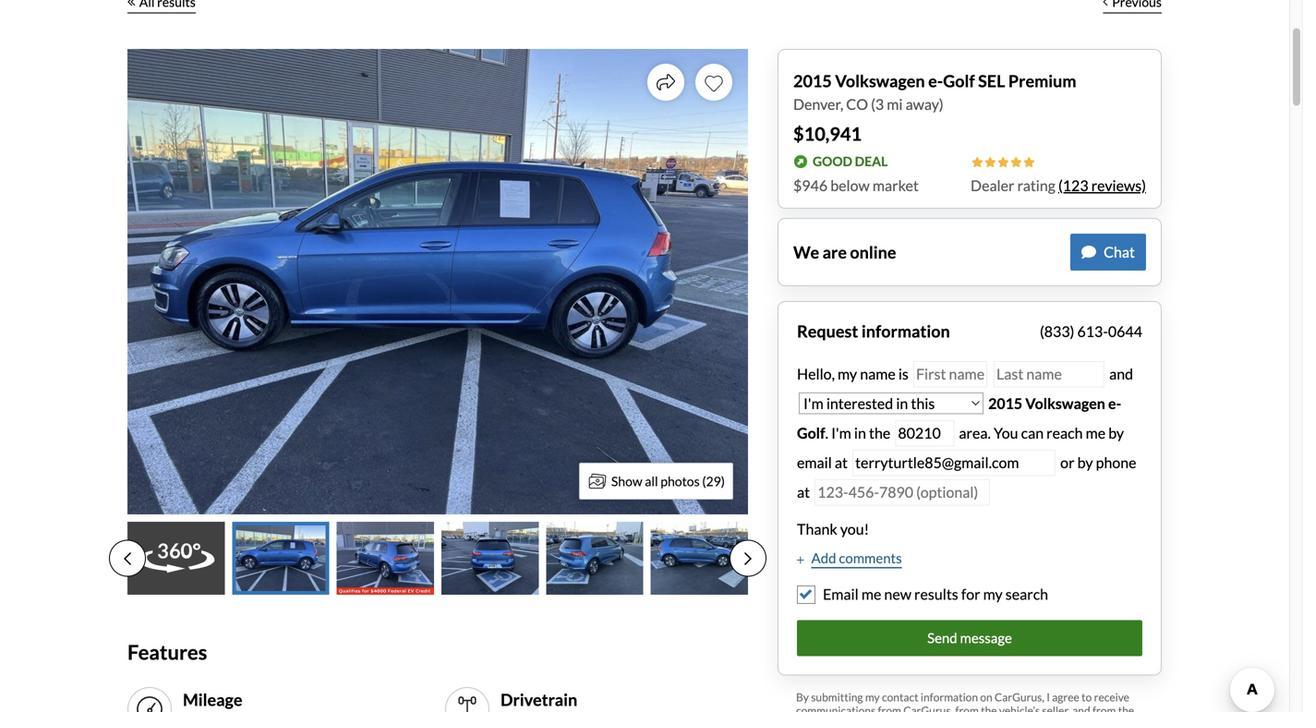 Task type: locate. For each thing, give the bounding box(es) containing it.
2015 up denver,
[[794, 71, 832, 91]]

2015 volkswagen e- golf
[[797, 395, 1122, 442]]

photos
[[661, 474, 700, 489]]

from right to
[[1093, 704, 1117, 712]]

0644
[[1109, 322, 1143, 341]]

0 horizontal spatial golf
[[797, 424, 826, 442]]

(833) 613-0644
[[1040, 322, 1143, 341]]

0 horizontal spatial at
[[797, 483, 810, 501]]

volkswagen inside 2015 volkswagen e-golf sel premium denver, co (3 mi away)
[[836, 71, 926, 91]]

1 vertical spatial at
[[797, 483, 810, 501]]

tab list
[[109, 522, 767, 595]]

at
[[835, 454, 848, 472], [797, 483, 810, 501]]

0 vertical spatial e-
[[929, 71, 944, 91]]

me inside area. you can reach me by email at
[[1086, 424, 1106, 442]]

e- inside 2015 volkswagen e-golf sel premium denver, co (3 mi away)
[[929, 71, 944, 91]]

1 horizontal spatial e-
[[1109, 395, 1122, 413]]

0 vertical spatial the
[[870, 424, 891, 442]]

golf inside 2015 volkswagen e- golf
[[797, 424, 826, 442]]

0 horizontal spatial by
[[1078, 454, 1094, 472]]

Phone (optional) telephone field
[[815, 480, 991, 506]]

1 vertical spatial by
[[1078, 454, 1094, 472]]

mi
[[887, 95, 903, 113]]

1 horizontal spatial at
[[835, 454, 848, 472]]

e- up the phone
[[1109, 395, 1122, 413]]

0 horizontal spatial and
[[1073, 704, 1091, 712]]

from right submitting
[[878, 704, 902, 712]]

information
[[862, 321, 951, 342], [921, 690, 979, 704]]

2015 inside 2015 volkswagen e- golf
[[989, 395, 1023, 413]]

and right seller,
[[1073, 704, 1091, 712]]

for
[[962, 585, 981, 603]]

2015 up you
[[989, 395, 1023, 413]]

premium
[[1009, 71, 1077, 91]]

1 horizontal spatial volkswagen
[[1026, 395, 1106, 413]]

deal
[[855, 153, 888, 169]]

by inside or by phone at
[[1078, 454, 1094, 472]]

or by phone at
[[797, 454, 1137, 501]]

0 vertical spatial volkswagen
[[836, 71, 926, 91]]

contact
[[882, 690, 919, 704]]

golf for 2015 volkswagen e-golf sel premium denver, co (3 mi away)
[[944, 71, 975, 91]]

or
[[1061, 454, 1075, 472]]

golf inside 2015 volkswagen e-golf sel premium denver, co (3 mi away)
[[944, 71, 975, 91]]

1 horizontal spatial cargurus,
[[995, 690, 1045, 704]]

show all photos (29)
[[612, 474, 725, 489]]

rating
[[1018, 176, 1056, 195]]

1 vertical spatial my
[[984, 585, 1003, 603]]

e- inside 2015 volkswagen e- golf
[[1109, 395, 1122, 413]]

2 vertical spatial my
[[866, 690, 880, 704]]

view vehicle photo 1 image
[[128, 522, 225, 595]]

seller,
[[1043, 704, 1071, 712]]

2 horizontal spatial my
[[984, 585, 1003, 603]]

volkswagen inside 2015 volkswagen e- golf
[[1026, 395, 1106, 413]]

1 horizontal spatial from
[[956, 704, 979, 712]]

1 vertical spatial information
[[921, 690, 979, 704]]

can
[[1022, 424, 1044, 442]]

the left vehicle's
[[981, 704, 998, 712]]

1 vertical spatial golf
[[797, 424, 826, 442]]

at down email
[[797, 483, 810, 501]]

vehicle's
[[1000, 704, 1041, 712]]

e-
[[929, 71, 944, 91], [1109, 395, 1122, 413]]

1 horizontal spatial golf
[[944, 71, 975, 91]]

from left 'on'
[[956, 704, 979, 712]]

my right 'for'
[[984, 585, 1003, 603]]

cargurus,
[[995, 690, 1045, 704], [904, 704, 954, 712]]

0 vertical spatial me
[[1086, 424, 1106, 442]]

0 horizontal spatial 2015
[[794, 71, 832, 91]]

1 horizontal spatial me
[[1086, 424, 1106, 442]]

the inside "by submitting my contact information on cargurus, i agree to receive communications from cargurus, from the vehicle's seller, and from th"
[[981, 704, 998, 712]]

i
[[1047, 690, 1051, 704]]

1 horizontal spatial the
[[981, 704, 998, 712]]

new
[[885, 585, 912, 603]]

name
[[860, 365, 896, 383]]

results
[[915, 585, 959, 603]]

send
[[928, 630, 958, 646]]

1 horizontal spatial by
[[1109, 424, 1125, 442]]

e- up away)
[[929, 71, 944, 91]]

is
[[899, 365, 909, 383]]

0 vertical spatial information
[[862, 321, 951, 342]]

2015
[[794, 71, 832, 91], [989, 395, 1023, 413]]

by right or at the right bottom of the page
[[1078, 454, 1094, 472]]

by
[[797, 690, 809, 704]]

golf left sel
[[944, 71, 975, 91]]

3 from from the left
[[1093, 704, 1117, 712]]

613-
[[1078, 322, 1109, 341]]

area. you can reach me by email at
[[797, 424, 1125, 472]]

from
[[878, 704, 902, 712], [956, 704, 979, 712], [1093, 704, 1117, 712]]

0 vertical spatial by
[[1109, 424, 1125, 442]]

send message button
[[797, 620, 1143, 656]]

view vehicle photo 2 image
[[232, 522, 330, 595]]

. i'm in the
[[826, 424, 894, 442]]

are
[[823, 242, 847, 262]]

mileage
[[183, 690, 243, 710]]

2015 inside 2015 volkswagen e-golf sel premium denver, co (3 mi away)
[[794, 71, 832, 91]]

1 vertical spatial volkswagen
[[1026, 395, 1106, 413]]

(3
[[871, 95, 884, 113]]

1 vertical spatial and
[[1073, 704, 1091, 712]]

by
[[1109, 424, 1125, 442], [1078, 454, 1094, 472]]

volkswagen for 2015 volkswagen e-golf sel premium denver, co (3 mi away)
[[836, 71, 926, 91]]

0 vertical spatial at
[[835, 454, 848, 472]]

by inside area. you can reach me by email at
[[1109, 424, 1125, 442]]

1 horizontal spatial my
[[866, 690, 880, 704]]

me right reach
[[1086, 424, 1106, 442]]

submitting
[[812, 690, 864, 704]]

$946
[[794, 176, 828, 195]]

(29)
[[703, 474, 725, 489]]

and down 0644
[[1107, 365, 1134, 383]]

information up is
[[862, 321, 951, 342]]

2015 volkswagen e-golf sel premium denver, co (3 mi away)
[[794, 71, 1077, 113]]

.
[[826, 424, 829, 442]]

0 horizontal spatial the
[[870, 424, 891, 442]]

the right 'in'
[[870, 424, 891, 442]]

my left contact
[[866, 690, 880, 704]]

0 horizontal spatial volkswagen
[[836, 71, 926, 91]]

reach
[[1047, 424, 1083, 442]]

and inside "by submitting my contact information on cargurus, i agree to receive communications from cargurus, from the vehicle's seller, and from th"
[[1073, 704, 1091, 712]]

volkswagen
[[836, 71, 926, 91], [1026, 395, 1106, 413]]

cargurus, left 'on'
[[904, 704, 954, 712]]

me
[[1086, 424, 1106, 442], [862, 585, 882, 603]]

0 horizontal spatial from
[[878, 704, 902, 712]]

2015 for 2015 volkswagen e- golf
[[989, 395, 1023, 413]]

0 vertical spatial my
[[838, 365, 858, 383]]

cargurus, left the i
[[995, 690, 1045, 704]]

my left name
[[838, 365, 858, 383]]

golf
[[944, 71, 975, 91], [797, 424, 826, 442]]

2 horizontal spatial from
[[1093, 704, 1117, 712]]

1 horizontal spatial 2015
[[989, 395, 1023, 413]]

volkswagen up reach
[[1026, 395, 1106, 413]]

0 horizontal spatial me
[[862, 585, 882, 603]]

1 vertical spatial 2015
[[989, 395, 1023, 413]]

information inside "by submitting my contact information on cargurus, i agree to receive communications from cargurus, from the vehicle's seller, and from th"
[[921, 690, 979, 704]]

0 vertical spatial and
[[1107, 365, 1134, 383]]

by up the phone
[[1109, 424, 1125, 442]]

drivetrain
[[501, 690, 578, 710]]

$946 below market
[[794, 176, 919, 195]]

information left 'on'
[[921, 690, 979, 704]]

view vehicle photo 5 image
[[546, 522, 644, 595]]

(123
[[1059, 176, 1089, 195]]

volkswagen up (3
[[836, 71, 926, 91]]

mileage image
[[135, 695, 164, 712]]

thank you!
[[797, 520, 870, 538]]

my inside "by submitting my contact information on cargurus, i agree to receive communications from cargurus, from the vehicle's seller, and from th"
[[866, 690, 880, 704]]

at right email
[[835, 454, 848, 472]]

on
[[981, 690, 993, 704]]

view vehicle photo 4 image
[[442, 522, 539, 595]]

the
[[870, 424, 891, 442], [981, 704, 998, 712]]

0 horizontal spatial e-
[[929, 71, 944, 91]]

vehicle full photo image
[[128, 49, 748, 515]]

drivetrain image
[[453, 695, 482, 712]]

0 vertical spatial golf
[[944, 71, 975, 91]]

chevron double left image
[[128, 0, 136, 6]]

1 vertical spatial e-
[[1109, 395, 1122, 413]]

me left new
[[862, 585, 882, 603]]

and
[[1107, 365, 1134, 383], [1073, 704, 1091, 712]]

at inside or by phone at
[[797, 483, 810, 501]]

1 vertical spatial the
[[981, 704, 998, 712]]

reviews)
[[1092, 176, 1147, 195]]

communications
[[797, 704, 876, 712]]

search
[[1006, 585, 1049, 603]]

comments
[[839, 550, 902, 566]]

agree
[[1053, 690, 1080, 704]]

0 horizontal spatial my
[[838, 365, 858, 383]]

golf up email
[[797, 424, 826, 442]]

0 vertical spatial 2015
[[794, 71, 832, 91]]

my
[[838, 365, 858, 383], [984, 585, 1003, 603], [866, 690, 880, 704]]



Task type: describe. For each thing, give the bounding box(es) containing it.
email
[[797, 454, 832, 472]]

1 from from the left
[[878, 704, 902, 712]]

below
[[831, 176, 870, 195]]

you!
[[841, 520, 870, 538]]

volkswagen for 2015 volkswagen e- golf
[[1026, 395, 1106, 413]]

chat
[[1104, 243, 1136, 261]]

1 horizontal spatial and
[[1107, 365, 1134, 383]]

we are online
[[794, 242, 897, 262]]

show all photos (29) link
[[579, 463, 734, 500]]

next page image
[[745, 551, 752, 566]]

Email address email field
[[853, 450, 1056, 476]]

chat button
[[1071, 234, 1147, 271]]

to
[[1082, 690, 1092, 704]]

you
[[994, 424, 1019, 442]]

i'm
[[832, 424, 852, 442]]

by submitting my contact information on cargurus, i agree to receive communications from cargurus, from the vehicle's seller, and from th
[[797, 690, 1139, 712]]

e- for 2015 volkswagen e- golf
[[1109, 395, 1122, 413]]

0 horizontal spatial cargurus,
[[904, 704, 954, 712]]

good deal
[[813, 153, 888, 169]]

email me new results for my search
[[823, 585, 1049, 603]]

in
[[855, 424, 867, 442]]

add
[[812, 550, 837, 566]]

share image
[[657, 73, 675, 91]]

view vehicle photo 6 image
[[651, 522, 748, 595]]

chevron left image
[[1104, 0, 1108, 6]]

email
[[823, 585, 859, 603]]

Zip code field
[[896, 420, 955, 447]]

request
[[797, 321, 859, 342]]

dealer
[[971, 176, 1015, 195]]

(123 reviews) button
[[1059, 175, 1147, 197]]

hello, my name is
[[797, 365, 912, 383]]

co
[[847, 95, 869, 113]]

thank
[[797, 520, 838, 538]]

online
[[851, 242, 897, 262]]

receive
[[1095, 690, 1130, 704]]

good
[[813, 153, 853, 169]]

1 vertical spatial me
[[862, 585, 882, 603]]

all
[[645, 474, 658, 489]]

First name field
[[914, 361, 988, 388]]

2 from from the left
[[956, 704, 979, 712]]

send message
[[928, 630, 1013, 646]]

features
[[128, 640, 207, 664]]

view vehicle photo 3 image
[[337, 522, 434, 595]]

we
[[794, 242, 820, 262]]

hello,
[[797, 365, 835, 383]]

sel
[[979, 71, 1006, 91]]

(833)
[[1040, 322, 1075, 341]]

phone
[[1096, 454, 1137, 472]]

request information
[[797, 321, 951, 342]]

e- for 2015 volkswagen e-golf sel premium denver, co (3 mi away)
[[929, 71, 944, 91]]

denver,
[[794, 95, 844, 113]]

Last name field
[[994, 361, 1105, 388]]

add comments button
[[797, 548, 902, 569]]

area.
[[960, 424, 991, 442]]

at inside area. you can reach me by email at
[[835, 454, 848, 472]]

$10,941
[[794, 123, 862, 145]]

market
[[873, 176, 919, 195]]

plus image
[[797, 556, 804, 565]]

golf for 2015 volkswagen e- golf
[[797, 424, 826, 442]]

show
[[612, 474, 643, 489]]

dealer rating (123 reviews)
[[971, 176, 1147, 195]]

comment image
[[1082, 245, 1097, 260]]

add comments
[[812, 550, 902, 566]]

prev page image
[[124, 551, 131, 566]]

2015 for 2015 volkswagen e-golf sel premium denver, co (3 mi away)
[[794, 71, 832, 91]]

away)
[[906, 95, 944, 113]]

message
[[961, 630, 1013, 646]]



Task type: vqa. For each thing, say whether or not it's contained in the screenshot.
Estimate
no



